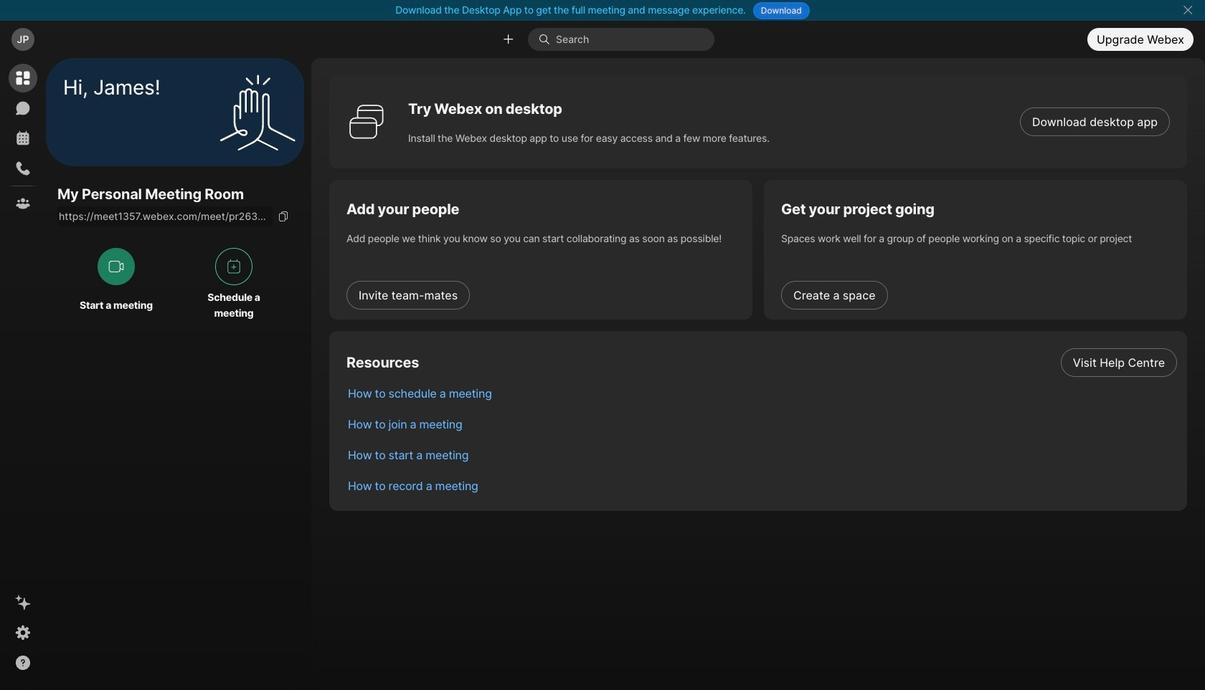 Task type: describe. For each thing, give the bounding box(es) containing it.
webex tab list
[[9, 64, 37, 218]]

5 list item from the top
[[336, 471, 1187, 501]]

two hands high-fiving image
[[215, 69, 301, 155]]

1 list item from the top
[[336, 347, 1187, 378]]

3 list item from the top
[[336, 409, 1187, 440]]

2 list item from the top
[[336, 378, 1187, 409]]



Task type: vqa. For each thing, say whether or not it's contained in the screenshot.
NAVIGATION
yes



Task type: locate. For each thing, give the bounding box(es) containing it.
4 list item from the top
[[336, 440, 1187, 471]]

None text field
[[57, 207, 273, 227]]

list item
[[336, 347, 1187, 378], [336, 378, 1187, 409], [336, 409, 1187, 440], [336, 440, 1187, 471], [336, 471, 1187, 501]]

cancel_16 image
[[1182, 4, 1194, 16]]

navigation
[[0, 58, 46, 691]]



